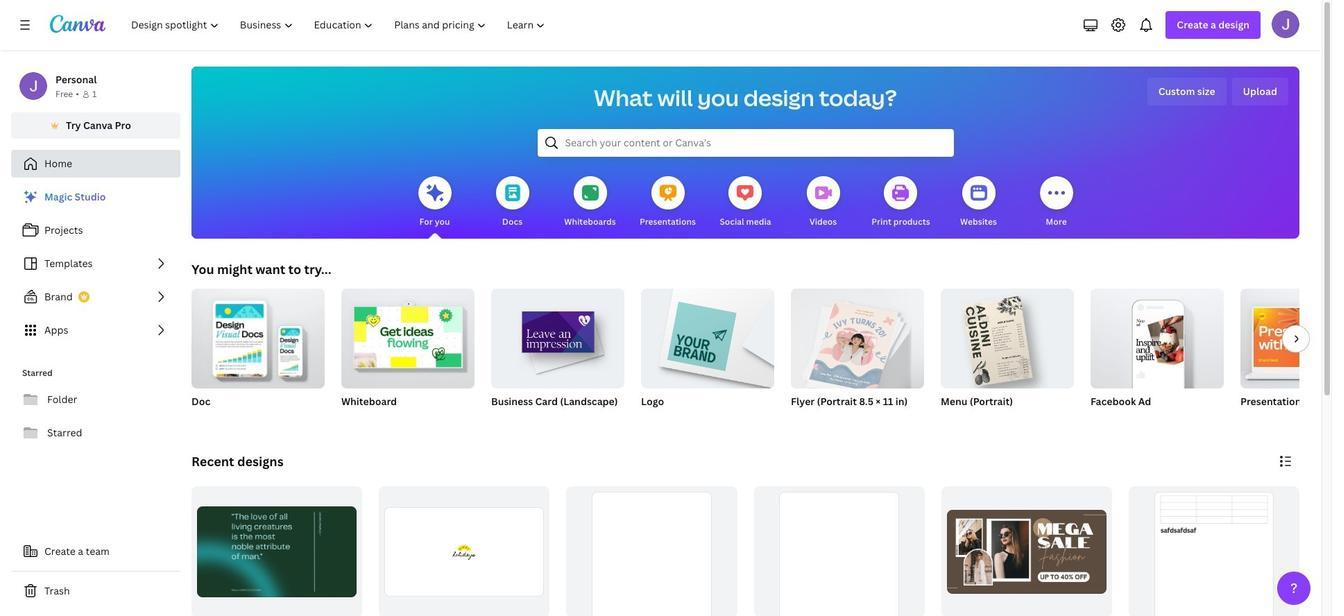 Task type: locate. For each thing, give the bounding box(es) containing it.
Search search field
[[565, 130, 926, 156]]

list
[[11, 183, 180, 344]]

jacob simon image
[[1272, 10, 1300, 38]]

None search field
[[537, 129, 954, 157]]

group
[[191, 283, 325, 426], [191, 283, 325, 389], [341, 283, 475, 426], [341, 283, 475, 389], [491, 283, 624, 426], [491, 283, 624, 389], [641, 283, 774, 426], [641, 283, 774, 389], [1091, 283, 1224, 426], [1091, 283, 1224, 389], [791, 289, 924, 426], [791, 289, 924, 393], [941, 289, 1074, 426], [1241, 289, 1332, 426], [1241, 289, 1332, 389], [191, 486, 362, 616], [379, 486, 550, 616], [566, 486, 737, 616], [754, 486, 925, 616], [1129, 486, 1300, 616]]

top level navigation element
[[122, 11, 557, 39]]



Task type: vqa. For each thing, say whether or not it's contained in the screenshot.
While
no



